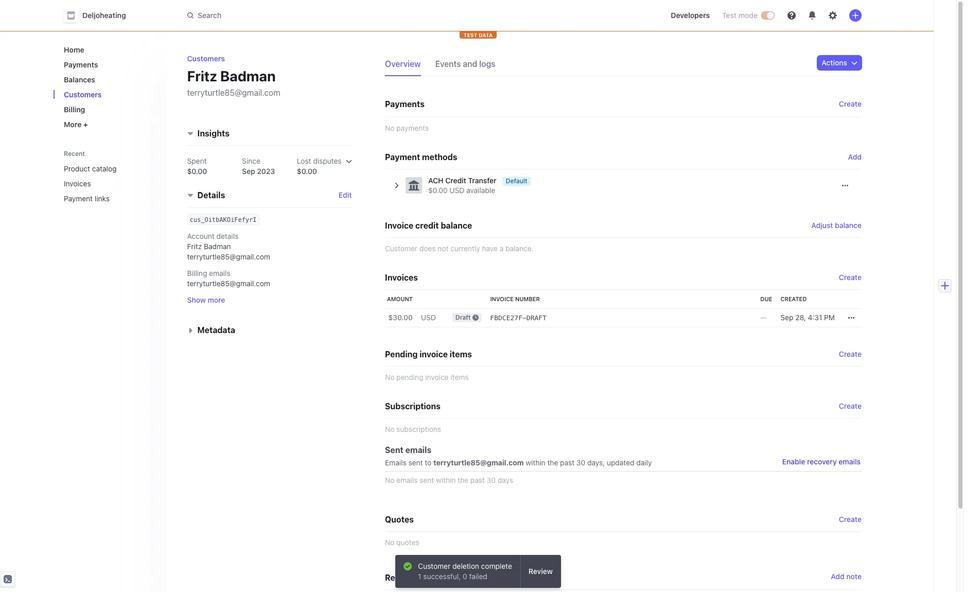 Task type: vqa. For each thing, say whether or not it's contained in the screenshot.


Task type: describe. For each thing, give the bounding box(es) containing it.
emails for sent
[[406, 445, 432, 455]]

review
[[529, 567, 553, 576]]

sep inside since sep 2023
[[242, 167, 256, 176]]

enable recovery emails link
[[783, 457, 861, 466]]

recent element
[[54, 160, 167, 207]]

more
[[208, 296, 225, 305]]

emails for no
[[397, 476, 418, 485]]

0 horizontal spatial 30
[[487, 476, 496, 485]]

to
[[425, 458, 432, 467]]

account details fritz badman terryturtle85@gmail.com
[[187, 232, 271, 261]]

Search text field
[[181, 6, 472, 25]]

— link
[[757, 308, 777, 328]]

test mode
[[722, 11, 758, 20]]

within inside sent emails emails sent to terryturtle85@gmail.com within the past 30 days, updated daily
[[526, 458, 546, 467]]

1 vertical spatial usd
[[421, 313, 436, 322]]

customer for customer does not currently have a balance.
[[385, 244, 418, 253]]

create button for subscriptions
[[839, 401, 862, 411]]

0 vertical spatial svg image
[[842, 182, 849, 188]]

successful,
[[423, 572, 461, 581]]

a
[[500, 244, 504, 253]]

payment for payment methods
[[385, 152, 420, 162]]

emails for billing
[[209, 269, 231, 278]]

no emails sent within the past 30 days
[[385, 476, 513, 485]]

1 vertical spatial invoices
[[385, 273, 418, 282]]

create for subscriptions
[[839, 402, 862, 410]]

overview
[[385, 59, 421, 68]]

customers for customers fritz badman terryturtle85@gmail.com
[[187, 54, 225, 63]]

draft link
[[448, 308, 486, 328]]

have
[[482, 244, 498, 253]]

product catalog
[[64, 164, 117, 173]]

activity
[[415, 573, 445, 582]]

test
[[722, 11, 737, 20]]

0 vertical spatial invoice
[[420, 350, 448, 359]]

pin to navigation image
[[149, 165, 158, 173]]

insights
[[198, 129, 230, 138]]

since
[[242, 157, 261, 166]]

developers link
[[667, 7, 714, 24]]

more +
[[64, 120, 88, 129]]

$0.00 for $0.00 usd available
[[428, 186, 448, 195]]

actions
[[822, 58, 848, 67]]

sent inside sent emails emails sent to terryturtle85@gmail.com within the past 30 days, updated daily
[[409, 458, 423, 467]]

mode
[[739, 11, 758, 20]]

0
[[463, 572, 467, 581]]

spent
[[187, 157, 207, 166]]

draft
[[456, 314, 471, 321]]

add for add
[[848, 152, 862, 161]]

—
[[761, 313, 767, 322]]

terryturtle85@gmail.com up more
[[187, 279, 271, 288]]

help image
[[788, 11, 796, 20]]

tab list containing overview
[[385, 56, 510, 76]]

lost disputes
[[297, 157, 342, 166]]

recovery
[[807, 457, 837, 466]]

clear history image
[[149, 150, 156, 157]]

+
[[83, 120, 88, 129]]

payments link
[[60, 56, 159, 73]]

no pending invoice items
[[385, 373, 469, 382]]

credit
[[446, 176, 466, 185]]

create button for payments
[[839, 97, 862, 111]]

events
[[435, 59, 461, 68]]

pending
[[397, 373, 424, 382]]

create for pending invoice items
[[839, 350, 862, 358]]

create for payments
[[839, 99, 862, 108]]

due
[[761, 296, 773, 302]]

terryturtle85@gmail.com up 'insights'
[[187, 88, 281, 97]]

and
[[463, 59, 477, 68]]

terryturtle85@gmail.com down the details
[[187, 253, 271, 261]]

usd link
[[417, 308, 440, 328]]

developers
[[671, 11, 710, 20]]

1 vertical spatial invoice
[[426, 373, 449, 382]]

events and logs button
[[435, 56, 502, 76]]

adjust
[[812, 221, 833, 230]]

customers for customers
[[64, 90, 102, 99]]

$30.00
[[388, 313, 413, 322]]

cus_oitbakoifefyri
[[190, 217, 257, 224]]

more
[[64, 120, 82, 129]]

since sep 2023
[[242, 157, 275, 176]]

currently
[[451, 244, 480, 253]]

review button
[[521, 560, 561, 583]]

transfer
[[468, 176, 497, 185]]

1 vertical spatial items
[[451, 373, 469, 382]]

deljoheating
[[82, 11, 126, 20]]

home
[[64, 45, 84, 54]]

no subscriptions
[[385, 425, 441, 434]]

2 create from the top
[[839, 273, 862, 282]]

no payments
[[385, 124, 429, 132]]

pin to navigation image for payment links
[[149, 194, 158, 203]]

enable
[[783, 457, 806, 466]]

0 vertical spatial items
[[450, 350, 472, 359]]

4 no from the top
[[385, 476, 395, 485]]

Search search field
[[181, 6, 472, 25]]

1 vertical spatial sep
[[781, 313, 794, 322]]

edit button
[[339, 190, 352, 201]]

events and logs
[[435, 59, 496, 68]]

quotes
[[385, 515, 414, 524]]

product catalog link
[[60, 160, 144, 177]]

recent for recent
[[64, 150, 85, 158]]

0 vertical spatial payments
[[64, 60, 98, 69]]

days
[[498, 476, 513, 485]]

quotes
[[397, 538, 419, 547]]

payment links
[[64, 194, 110, 203]]

customer for customer deletion complete 1 successful, 0 failed
[[418, 562, 451, 571]]

actions button
[[818, 56, 862, 70]]

show more
[[187, 296, 225, 305]]

0 horizontal spatial $0.00
[[187, 167, 207, 176]]

logs
[[480, 59, 496, 68]]

created
[[781, 296, 807, 302]]

details
[[217, 232, 239, 241]]

draft
[[527, 314, 547, 322]]

pending
[[385, 350, 418, 359]]

lost
[[297, 157, 312, 166]]

customers fritz badman terryturtle85@gmail.com
[[187, 54, 281, 97]]

balance.
[[506, 244, 534, 253]]

edit
[[339, 191, 352, 200]]



Task type: locate. For each thing, give the bounding box(es) containing it.
the left days
[[458, 476, 469, 485]]

customer deletion complete 1 successful, 0 failed
[[418, 562, 512, 581]]

invoice up fbdce27f-
[[490, 296, 514, 302]]

2 vertical spatial create button
[[839, 401, 862, 411]]

recent for recent activity
[[385, 573, 413, 582]]

0 horizontal spatial billing
[[64, 105, 85, 114]]

invoices up amount on the left of the page
[[385, 273, 418, 282]]

adjust balance button
[[812, 220, 862, 231]]

1 horizontal spatial invoice
[[490, 296, 514, 302]]

1 vertical spatial sent
[[420, 476, 434, 485]]

pm
[[825, 313, 835, 322]]

pin to navigation image
[[149, 179, 158, 188], [149, 194, 158, 203]]

2 pin to navigation image from the top
[[149, 194, 158, 203]]

amount
[[387, 296, 413, 302]]

1 vertical spatial recent
[[385, 573, 413, 582]]

create link for quotes
[[839, 514, 862, 525]]

past left days
[[471, 476, 485, 485]]

the inside sent emails emails sent to terryturtle85@gmail.com within the past 30 days, updated daily
[[548, 458, 558, 467]]

sep down since on the top
[[242, 167, 256, 176]]

customers link down "payments" link at the left top of page
[[60, 86, 159, 103]]

payment methods
[[385, 152, 458, 162]]

usd right $30.00 link
[[421, 313, 436, 322]]

the left "days,"
[[548, 458, 558, 467]]

payment for payment links
[[64, 194, 93, 203]]

1 horizontal spatial payments
[[385, 99, 425, 109]]

billing emails terryturtle85@gmail.com
[[187, 269, 271, 288]]

1 horizontal spatial add
[[848, 152, 862, 161]]

data
[[479, 32, 493, 38]]

5 create from the top
[[839, 515, 862, 524]]

1 vertical spatial payment
[[64, 194, 93, 203]]

links
[[95, 194, 110, 203]]

customers down "balances"
[[64, 90, 102, 99]]

1 no from the top
[[385, 124, 395, 132]]

usd down credit
[[450, 186, 465, 195]]

subscriptions
[[397, 425, 441, 434]]

$0.00 usd available
[[428, 186, 495, 195]]

0 horizontal spatial past
[[471, 476, 485, 485]]

0 vertical spatial customer
[[385, 244, 418, 253]]

cus_oitbakoifefyri button
[[190, 214, 257, 225]]

1 horizontal spatial customers link
[[187, 54, 225, 63]]

terryturtle85@gmail.com inside sent emails emails sent to terryturtle85@gmail.com within the past 30 days, updated daily
[[434, 458, 524, 467]]

billing for billing emails terryturtle85@gmail.com
[[187, 269, 207, 278]]

payment links link
[[60, 190, 144, 207]]

2 create link from the top
[[839, 514, 862, 525]]

no left quotes
[[385, 538, 395, 547]]

0 horizontal spatial add
[[831, 572, 845, 581]]

invoice for invoice credit balance
[[385, 221, 414, 230]]

note
[[847, 572, 862, 581]]

2 create button from the top
[[839, 349, 862, 359]]

updated
[[607, 458, 635, 467]]

billing link
[[60, 101, 159, 118]]

customer inside customer deletion complete 1 successful, 0 failed
[[418, 562, 451, 571]]

metadata button
[[183, 320, 236, 337]]

1 horizontal spatial within
[[526, 458, 546, 467]]

payments up no payments
[[385, 99, 425, 109]]

0 vertical spatial recent
[[64, 150, 85, 158]]

payment inside recent element
[[64, 194, 93, 203]]

svg image right pm
[[849, 315, 855, 321]]

1 vertical spatial 30
[[487, 476, 496, 485]]

customers link
[[187, 54, 225, 63], [60, 86, 159, 103]]

methods
[[422, 152, 458, 162]]

sent down 'to' at the bottom of the page
[[420, 476, 434, 485]]

not
[[438, 244, 449, 253]]

payment down no payments
[[385, 152, 420, 162]]

alert dialog containing customer deletion complete
[[396, 555, 561, 588]]

balance
[[441, 221, 472, 230], [835, 221, 862, 230]]

alert dialog
[[396, 555, 561, 588]]

details button
[[183, 185, 225, 202]]

1 vertical spatial the
[[458, 476, 469, 485]]

1 vertical spatial customer
[[418, 562, 451, 571]]

2 horizontal spatial $0.00
[[428, 186, 448, 195]]

0 vertical spatial invoice
[[385, 221, 414, 230]]

1 horizontal spatial balance
[[835, 221, 862, 230]]

items down draft link at the bottom of page
[[450, 350, 472, 359]]

invoices down product
[[64, 179, 91, 188]]

add button
[[848, 152, 862, 162]]

invoice
[[420, 350, 448, 359], [426, 373, 449, 382]]

subscriptions
[[385, 402, 441, 411]]

invoice down pending invoice items
[[426, 373, 449, 382]]

0 vertical spatial customers
[[187, 54, 225, 63]]

invoice
[[385, 221, 414, 230], [490, 296, 514, 302]]

test data
[[464, 32, 493, 38]]

0 vertical spatial billing
[[64, 105, 85, 114]]

no left pending at left
[[385, 373, 395, 382]]

1 vertical spatial invoice
[[490, 296, 514, 302]]

balance right adjust
[[835, 221, 862, 230]]

1 vertical spatial pin to navigation image
[[149, 194, 158, 203]]

0 vertical spatial invoices
[[64, 179, 91, 188]]

$0.00 for $0.00
[[297, 167, 317, 176]]

sent
[[409, 458, 423, 467], [420, 476, 434, 485]]

usd
[[450, 186, 465, 195], [421, 313, 436, 322]]

0 horizontal spatial customer
[[385, 244, 418, 253]]

3 create button from the top
[[839, 401, 862, 411]]

emails up more
[[209, 269, 231, 278]]

badman inside 'customers fritz badman terryturtle85@gmail.com'
[[221, 67, 276, 84]]

2023
[[257, 167, 275, 176]]

terryturtle85@gmail.com
[[187, 88, 281, 97], [187, 253, 271, 261], [187, 279, 271, 288], [434, 458, 524, 467]]

1 fritz from the top
[[187, 67, 217, 84]]

sep 28, 4:31 pm link
[[777, 308, 839, 328]]

$0.00 down 'spent'
[[187, 167, 207, 176]]

customer does not currently have a balance.
[[385, 244, 534, 253]]

svg image
[[852, 60, 858, 66]]

pin to navigation image for invoices
[[149, 179, 158, 188]]

create link
[[839, 272, 862, 283], [839, 514, 862, 525]]

0 horizontal spatial payment
[[64, 194, 93, 203]]

no for payments
[[385, 124, 395, 132]]

1 vertical spatial past
[[471, 476, 485, 485]]

fritz
[[187, 67, 217, 84], [187, 242, 202, 251]]

0 vertical spatial badman
[[221, 67, 276, 84]]

billing for billing
[[64, 105, 85, 114]]

deljoheating button
[[64, 8, 136, 23]]

3 create from the top
[[839, 350, 862, 358]]

fritz inside 'customers fritz badman terryturtle85@gmail.com'
[[187, 67, 217, 84]]

number
[[515, 296, 540, 302]]

0 horizontal spatial balance
[[441, 221, 472, 230]]

badman inside account details fritz badman terryturtle85@gmail.com
[[204, 242, 231, 251]]

sep 28, 4:31 pm
[[781, 313, 835, 322]]

test
[[464, 32, 478, 38]]

0 horizontal spatial customers link
[[60, 86, 159, 103]]

customer left does
[[385, 244, 418, 253]]

customer up activity at the bottom left
[[418, 562, 451, 571]]

5 no from the top
[[385, 538, 395, 547]]

sent
[[385, 445, 404, 455]]

no for pending invoice items
[[385, 373, 395, 382]]

1 create from the top
[[839, 99, 862, 108]]

settings image
[[829, 11, 837, 20]]

1 horizontal spatial 30
[[577, 458, 586, 467]]

4 create from the top
[[839, 402, 862, 410]]

enable recovery emails
[[783, 457, 861, 466]]

1 vertical spatial within
[[436, 476, 456, 485]]

customers down search
[[187, 54, 225, 63]]

sent emails emails sent to terryturtle85@gmail.com within the past 30 days, updated daily
[[385, 445, 652, 467]]

1 vertical spatial create link
[[839, 514, 862, 525]]

0 vertical spatial within
[[526, 458, 546, 467]]

no down emails
[[385, 476, 395, 485]]

credit
[[416, 221, 439, 230]]

0 horizontal spatial invoices
[[64, 179, 91, 188]]

1 horizontal spatial $0.00
[[297, 167, 317, 176]]

add inside button
[[831, 572, 845, 581]]

no left payments
[[385, 124, 395, 132]]

0 vertical spatial sep
[[242, 167, 256, 176]]

1 vertical spatial svg image
[[849, 315, 855, 321]]

0 vertical spatial sent
[[409, 458, 423, 467]]

1 pin to navigation image from the top
[[149, 179, 158, 188]]

invoices
[[64, 179, 91, 188], [385, 273, 418, 282]]

balance up customer does not currently have a balance.
[[441, 221, 472, 230]]

1 horizontal spatial invoices
[[385, 273, 418, 282]]

0 vertical spatial pin to navigation image
[[149, 179, 158, 188]]

account
[[187, 232, 215, 241]]

emails right recovery
[[839, 457, 861, 466]]

home link
[[60, 41, 159, 58]]

$30.00 link
[[385, 308, 417, 328]]

metadata
[[198, 326, 236, 335]]

$0.00 down ach
[[428, 186, 448, 195]]

0 horizontal spatial sep
[[242, 167, 256, 176]]

fbdce27f-draft
[[490, 314, 547, 322]]

emails up 'to' at the bottom of the page
[[406, 445, 432, 455]]

1 vertical spatial payments
[[385, 99, 425, 109]]

complete
[[481, 562, 512, 571]]

ach credit transfer
[[428, 176, 497, 185]]

30 left "days,"
[[577, 458, 586, 467]]

billing up more +
[[64, 105, 85, 114]]

payment left 'links'
[[64, 194, 93, 203]]

add for add note
[[831, 572, 845, 581]]

1 vertical spatial fritz
[[187, 242, 202, 251]]

30 inside sent emails emails sent to terryturtle85@gmail.com within the past 30 days, updated daily
[[577, 458, 586, 467]]

0 horizontal spatial customers
[[64, 90, 102, 99]]

tab list
[[385, 56, 510, 76]]

0 vertical spatial fritz
[[187, 67, 217, 84]]

0 horizontal spatial within
[[436, 476, 456, 485]]

create link for invoices
[[839, 272, 862, 283]]

balances link
[[60, 71, 159, 88]]

customers link down search
[[187, 54, 225, 63]]

insights button
[[183, 123, 230, 140]]

1 balance from the left
[[441, 221, 472, 230]]

1 horizontal spatial usd
[[450, 186, 465, 195]]

billing inside billing emails terryturtle85@gmail.com
[[187, 269, 207, 278]]

balance inside button
[[835, 221, 862, 230]]

sep left 28,
[[781, 313, 794, 322]]

recent left '1'
[[385, 573, 413, 582]]

invoice left credit
[[385, 221, 414, 230]]

svg image down add popup button on the right of page
[[842, 182, 849, 188]]

1 horizontal spatial customers
[[187, 54, 225, 63]]

0 horizontal spatial the
[[458, 476, 469, 485]]

emails inside sent emails emails sent to terryturtle85@gmail.com within the past 30 days, updated daily
[[406, 445, 432, 455]]

overview button
[[385, 56, 427, 76]]

create button for pending invoice items
[[839, 349, 862, 359]]

1 horizontal spatial customer
[[418, 562, 451, 571]]

0 vertical spatial usd
[[450, 186, 465, 195]]

invoice number
[[490, 296, 540, 302]]

svg image
[[842, 182, 849, 188], [849, 315, 855, 321]]

fbdce27f-draft link
[[486, 308, 757, 328]]

28,
[[796, 313, 806, 322]]

fritz inside account details fritz badman terryturtle85@gmail.com
[[187, 242, 202, 251]]

1 horizontal spatial recent
[[385, 573, 413, 582]]

recent up product
[[64, 150, 85, 158]]

payments
[[397, 124, 429, 132]]

1 horizontal spatial past
[[560, 458, 575, 467]]

0 vertical spatial the
[[548, 458, 558, 467]]

0 vertical spatial 30
[[577, 458, 586, 467]]

invoice for invoice number
[[490, 296, 514, 302]]

payment
[[385, 152, 420, 162], [64, 194, 93, 203]]

payments up "balances"
[[64, 60, 98, 69]]

0 vertical spatial customers link
[[187, 54, 225, 63]]

1
[[418, 572, 421, 581]]

$0.00 down lost
[[297, 167, 317, 176]]

past left "days,"
[[560, 458, 575, 467]]

billing up show
[[187, 269, 207, 278]]

sent left 'to' at the bottom of the page
[[409, 458, 423, 467]]

no
[[385, 124, 395, 132], [385, 373, 395, 382], [385, 425, 395, 434], [385, 476, 395, 485], [385, 538, 395, 547]]

30 left days
[[487, 476, 496, 485]]

show more button
[[187, 295, 225, 306]]

invoices inside recent element
[[64, 179, 91, 188]]

1 horizontal spatial payment
[[385, 152, 420, 162]]

search
[[198, 11, 222, 20]]

adjust balance
[[812, 221, 862, 230]]

deletion
[[453, 562, 479, 571]]

0 horizontal spatial usd
[[421, 313, 436, 322]]

0 vertical spatial payment
[[385, 152, 420, 162]]

1 horizontal spatial sep
[[781, 313, 794, 322]]

no for quotes
[[385, 538, 395, 547]]

0 vertical spatial add
[[848, 152, 862, 161]]

2 fritz from the top
[[187, 242, 202, 251]]

items down pending invoice items
[[451, 373, 469, 382]]

terryturtle85@gmail.com up days
[[434, 458, 524, 467]]

3 no from the top
[[385, 425, 395, 434]]

0 horizontal spatial invoice
[[385, 221, 414, 230]]

invoice up no pending invoice items
[[420, 350, 448, 359]]

1 vertical spatial create button
[[839, 349, 862, 359]]

recent
[[64, 150, 85, 158], [385, 573, 413, 582]]

1 horizontal spatial billing
[[187, 269, 207, 278]]

recent activity
[[385, 573, 445, 582]]

0 vertical spatial create link
[[839, 272, 862, 283]]

1 vertical spatial customers link
[[60, 86, 159, 103]]

emails inside billing emails terryturtle85@gmail.com
[[209, 269, 231, 278]]

$0.00
[[187, 167, 207, 176], [297, 167, 317, 176], [428, 186, 448, 195]]

0 vertical spatial past
[[560, 458, 575, 467]]

2 no from the top
[[385, 373, 395, 382]]

0 horizontal spatial payments
[[64, 60, 98, 69]]

1 vertical spatial badman
[[204, 242, 231, 251]]

spent $0.00
[[187, 157, 207, 176]]

1 create button from the top
[[839, 97, 862, 111]]

0 vertical spatial create button
[[839, 97, 862, 111]]

4:31
[[808, 313, 823, 322]]

emails down emails
[[397, 476, 418, 485]]

disputes
[[313, 157, 342, 166]]

1 horizontal spatial the
[[548, 458, 558, 467]]

1 vertical spatial billing
[[187, 269, 207, 278]]

product
[[64, 164, 90, 173]]

0 horizontal spatial recent
[[64, 150, 85, 158]]

default
[[506, 177, 528, 185]]

ach
[[428, 176, 444, 185]]

past inside sent emails emails sent to terryturtle85@gmail.com within the past 30 days, updated daily
[[560, 458, 575, 467]]

create
[[839, 99, 862, 108], [839, 273, 862, 282], [839, 350, 862, 358], [839, 402, 862, 410], [839, 515, 862, 524]]

no up "sent"
[[385, 425, 395, 434]]

daily
[[637, 458, 652, 467]]

badman
[[221, 67, 276, 84], [204, 242, 231, 251]]

no for subscriptions
[[385, 425, 395, 434]]

customers inside 'customers fritz badman terryturtle85@gmail.com'
[[187, 54, 225, 63]]

2 balance from the left
[[835, 221, 862, 230]]

1 create link from the top
[[839, 272, 862, 283]]

1 vertical spatial customers
[[64, 90, 102, 99]]

within
[[526, 458, 546, 467], [436, 476, 456, 485]]

invoices link
[[60, 175, 144, 192]]

show
[[187, 296, 206, 305]]

add
[[848, 152, 862, 161], [831, 572, 845, 581]]

1 vertical spatial add
[[831, 572, 845, 581]]



